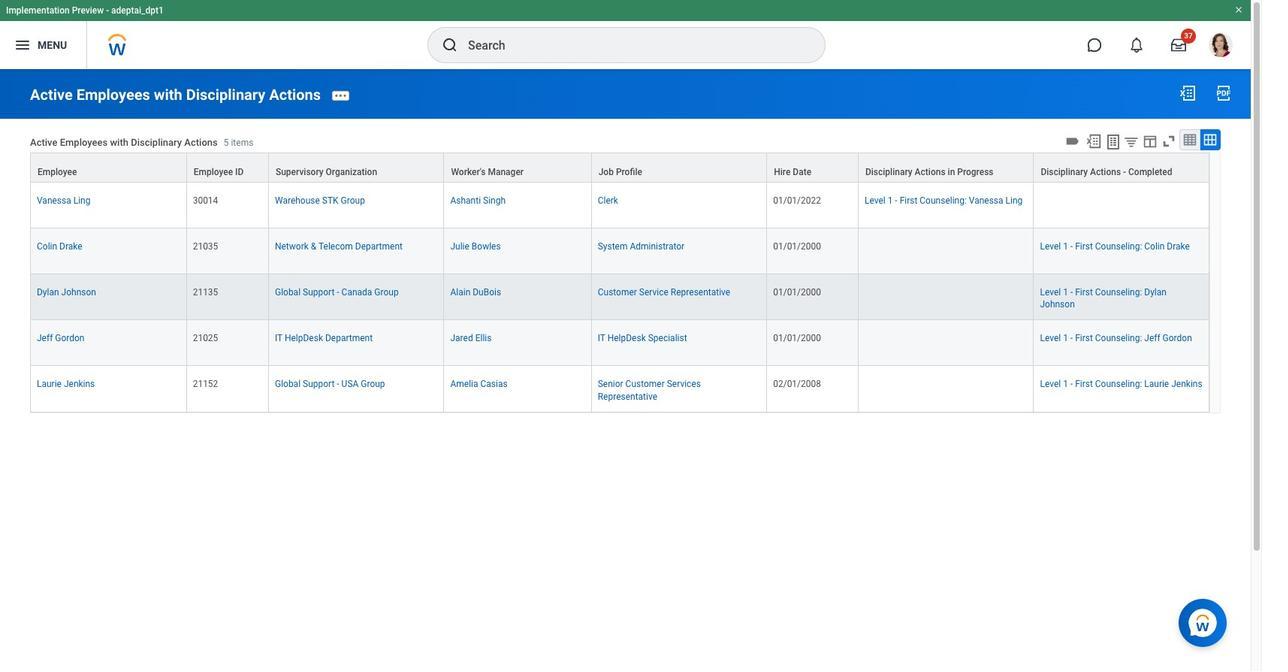 Task type: describe. For each thing, give the bounding box(es) containing it.
senior customer services representative link
[[598, 376, 701, 402]]

profile
[[616, 167, 643, 177]]

drake inside "link"
[[59, 241, 82, 252]]

level 1 - first counseling: laurie jenkins
[[1040, 379, 1203, 390]]

actions inside 'popup button'
[[1091, 167, 1121, 177]]

dylan johnson
[[37, 287, 96, 298]]

usa
[[342, 379, 359, 390]]

disciplinary up 5
[[186, 85, 266, 104]]

21152
[[193, 379, 218, 390]]

level 1 - first counseling: colin drake
[[1040, 241, 1190, 252]]

date
[[793, 167, 812, 177]]

disciplinary actions in progress button
[[859, 153, 1034, 182]]

johnson inside level 1 - first counseling: dylan johnson
[[1040, 299, 1075, 310]]

1 gordon from the left
[[55, 333, 85, 344]]

global for global support - canada group
[[275, 287, 301, 298]]

employee id
[[194, 167, 244, 177]]

administrator
[[630, 241, 685, 252]]

row containing dylan johnson
[[30, 274, 1210, 320]]

in
[[948, 167, 955, 177]]

37 button
[[1163, 29, 1196, 62]]

network
[[275, 241, 309, 252]]

first for level 1 - first counseling: jeff gordon
[[1076, 333, 1093, 344]]

counseling: for laurie
[[1096, 379, 1143, 390]]

hire date
[[774, 167, 812, 177]]

services
[[667, 379, 701, 390]]

- for disciplinary actions - completed
[[1124, 167, 1127, 177]]

worker's manager button
[[445, 153, 591, 182]]

disciplinary inside 'popup button'
[[1041, 167, 1088, 177]]

menu
[[38, 39, 67, 51]]

2 laurie from the left
[[1145, 379, 1170, 390]]

1 horizontal spatial export to excel image
[[1179, 84, 1197, 102]]

senior customer services representative
[[598, 379, 701, 402]]

- for level 1 - first counseling: jeff gordon
[[1071, 333, 1073, 344]]

progress
[[958, 167, 994, 177]]

dylan johnson link
[[37, 284, 96, 298]]

service
[[639, 287, 669, 298]]

active employees with disciplinary actions link
[[30, 85, 321, 104]]

supervisory
[[276, 167, 324, 177]]

first for level 1 - first counseling: vanessa ling
[[900, 195, 918, 206]]

system
[[598, 241, 628, 252]]

jared ellis
[[451, 333, 492, 344]]

customer inside senior customer services representative
[[626, 379, 665, 390]]

02/01/2008
[[774, 379, 821, 390]]

level 1 - first counseling: jeff gordon link
[[1040, 330, 1193, 344]]

alain dubois link
[[451, 284, 501, 298]]

level 1 - first counseling: colin drake link
[[1040, 238, 1190, 252]]

37
[[1185, 32, 1193, 40]]

it for it helpdesk specialist
[[598, 333, 606, 344]]

helpdesk for department
[[285, 333, 323, 344]]

search image
[[441, 36, 459, 54]]

canada
[[342, 287, 372, 298]]

2 gordon from the left
[[1163, 333, 1193, 344]]

actions inside popup button
[[915, 167, 946, 177]]

job profile button
[[592, 153, 767, 182]]

close environment banner image
[[1235, 5, 1244, 14]]

1 for level 1 - first counseling: vanessa ling
[[888, 195, 893, 206]]

inbox large image
[[1172, 38, 1187, 53]]

support for canada
[[303, 287, 335, 298]]

amelia
[[451, 379, 478, 390]]

clerk link
[[598, 192, 618, 206]]

01/01/2000 for customer service representative
[[774, 287, 821, 298]]

items
[[231, 138, 254, 148]]

dubois
[[473, 287, 501, 298]]

ashanti
[[451, 195, 481, 206]]

expand table image
[[1203, 132, 1218, 147]]

0 vertical spatial group
[[341, 195, 365, 206]]

- for level 1 - first counseling: colin drake
[[1071, 241, 1073, 252]]

group for usa
[[361, 379, 385, 390]]

tag image
[[1065, 133, 1081, 149]]

global for global support - usa group
[[275, 379, 301, 390]]

1 for level 1 - first counseling: dylan johnson
[[1064, 287, 1069, 298]]

support for usa
[[303, 379, 335, 390]]

&
[[311, 241, 317, 252]]

id
[[235, 167, 244, 177]]

- for global support - usa group
[[337, 379, 339, 390]]

warehouse stk group link
[[275, 192, 365, 206]]

0 vertical spatial customer
[[598, 287, 637, 298]]

with for active employees with disciplinary actions 5 items
[[110, 137, 128, 148]]

level for level 1 - first counseling: laurie jenkins
[[1040, 379, 1061, 390]]

dylan inside "link"
[[37, 287, 59, 298]]

select to filter grid data image
[[1124, 134, 1140, 149]]

toolbar inside 'active employees with disciplinary actions' main content
[[1063, 129, 1221, 152]]

cell for level 1 - first counseling: laurie jenkins
[[859, 366, 1034, 412]]

dylan inside level 1 - first counseling: dylan johnson
[[1145, 287, 1167, 298]]

vanessa ling link
[[37, 192, 91, 206]]

active employees with disciplinary actions 5 items
[[30, 137, 254, 148]]

amelia casias
[[451, 379, 508, 390]]

first for level 1 - first counseling: colin drake
[[1076, 241, 1093, 252]]

specialist
[[648, 333, 687, 344]]

supervisory organization
[[276, 167, 377, 177]]

it helpdesk department
[[275, 333, 373, 344]]

21025
[[193, 333, 218, 344]]

jared
[[451, 333, 473, 344]]

clerk
[[598, 195, 618, 206]]

row containing laurie jenkins
[[30, 366, 1210, 412]]

global support - canada group link
[[275, 284, 399, 298]]

telecom
[[319, 241, 353, 252]]

preview
[[72, 5, 104, 16]]

disciplinary down active employees with disciplinary actions link
[[131, 137, 182, 148]]

warehouse stk group
[[275, 195, 365, 206]]

0 vertical spatial representative
[[671, 287, 731, 298]]

drake inside 'link'
[[1167, 241, 1190, 252]]

jenkins inside level 1 - first counseling: laurie jenkins link
[[1172, 379, 1203, 390]]

with for active employees with disciplinary actions
[[154, 85, 182, 104]]

employee button
[[31, 153, 186, 182]]

counseling: for colin
[[1096, 241, 1143, 252]]

active for active employees with disciplinary actions 5 items
[[30, 137, 57, 148]]

julie bowles
[[451, 241, 501, 252]]

hire
[[774, 167, 791, 177]]

cell for level 1 - first counseling: jeff gordon
[[859, 320, 1034, 366]]

vanessa ling
[[37, 195, 91, 206]]

network & telecom department link
[[275, 238, 403, 252]]

alain dubois
[[451, 287, 501, 298]]

senior
[[598, 379, 624, 390]]

vanessa inside 'link'
[[37, 195, 71, 206]]

it helpdesk department link
[[275, 330, 373, 344]]

customer service representative
[[598, 287, 731, 298]]

01/01/2000 for it helpdesk specialist
[[774, 333, 821, 344]]

colin inside 'link'
[[1145, 241, 1165, 252]]

5
[[224, 138, 229, 148]]



Task type: locate. For each thing, give the bounding box(es) containing it.
helpdesk for specialist
[[608, 333, 646, 344]]

representative inside senior customer services representative
[[598, 391, 658, 402]]

global support - usa group
[[275, 379, 385, 390]]

1 horizontal spatial drake
[[1167, 241, 1190, 252]]

1 vertical spatial johnson
[[1040, 299, 1075, 310]]

department inside the it helpdesk department link
[[325, 333, 373, 344]]

0 vertical spatial johnson
[[61, 287, 96, 298]]

customer right senior
[[626, 379, 665, 390]]

1 vertical spatial export to excel image
[[1086, 133, 1103, 149]]

1 jeff from the left
[[37, 333, 53, 344]]

- down level 1 - first counseling: dylan johnson
[[1071, 333, 1073, 344]]

1 horizontal spatial jenkins
[[1172, 379, 1203, 390]]

3 row from the top
[[30, 228, 1210, 274]]

2 ling from the left
[[1006, 195, 1023, 206]]

job profile
[[599, 167, 643, 177]]

2 vanessa from the left
[[969, 195, 1004, 206]]

1 vertical spatial support
[[303, 379, 335, 390]]

- right preview
[[106, 5, 109, 16]]

2 helpdesk from the left
[[608, 333, 646, 344]]

department right telecom
[[355, 241, 403, 252]]

customer
[[598, 287, 637, 298], [626, 379, 665, 390]]

group right 'usa' on the left
[[361, 379, 385, 390]]

disciplinary down tag image
[[1041, 167, 1088, 177]]

0 horizontal spatial gordon
[[55, 333, 85, 344]]

2 active from the top
[[30, 137, 57, 148]]

table image
[[1183, 132, 1198, 147]]

active employees with disciplinary actions
[[30, 85, 321, 104]]

-
[[106, 5, 109, 16], [1124, 167, 1127, 177], [895, 195, 898, 206], [1071, 241, 1073, 252], [337, 287, 339, 298], [1071, 287, 1073, 298], [1071, 333, 1073, 344], [337, 379, 339, 390], [1071, 379, 1073, 390]]

laurie down the jeff gordon in the left of the page
[[37, 379, 62, 390]]

1 dylan from the left
[[37, 287, 59, 298]]

employees for active employees with disciplinary actions
[[76, 85, 150, 104]]

1 helpdesk from the left
[[285, 333, 323, 344]]

1 vertical spatial group
[[375, 287, 399, 298]]

ashanti singh link
[[451, 192, 506, 206]]

support inside global support - canada group link
[[303, 287, 335, 298]]

representative right service
[[671, 287, 731, 298]]

global support - canada group
[[275, 287, 399, 298]]

manager
[[488, 167, 524, 177]]

colin drake
[[37, 241, 82, 252]]

helpdesk up global support - usa group link
[[285, 333, 323, 344]]

0 horizontal spatial drake
[[59, 241, 82, 252]]

2 jeff from the left
[[1145, 333, 1161, 344]]

export to excel image left view printable version (pdf) image
[[1179, 84, 1197, 102]]

level 1 - first counseling: laurie jenkins link
[[1040, 376, 1203, 390]]

1 inside 'link'
[[1064, 241, 1069, 252]]

disciplinary inside popup button
[[866, 167, 913, 177]]

first inside level 1 - first counseling: dylan johnson
[[1076, 287, 1093, 298]]

laurie jenkins
[[37, 379, 95, 390]]

representative down senior
[[598, 391, 658, 402]]

1 jenkins from the left
[[64, 379, 95, 390]]

counseling: inside 'link'
[[1096, 241, 1143, 252]]

- inside level 1 - first counseling: dylan johnson
[[1071, 287, 1073, 298]]

dylan up level 1 - first counseling: jeff gordon link at right
[[1145, 287, 1167, 298]]

counseling: inside level 1 - first counseling: dylan johnson
[[1096, 287, 1143, 298]]

0 horizontal spatial helpdesk
[[285, 333, 323, 344]]

1 row from the top
[[30, 152, 1210, 182]]

vanessa up colin drake "link"
[[37, 195, 71, 206]]

system administrator
[[598, 241, 685, 252]]

1 01/01/2000 from the top
[[774, 241, 821, 252]]

first inside 'link'
[[1076, 241, 1093, 252]]

1 vertical spatial employees
[[60, 137, 108, 148]]

notifications large image
[[1130, 38, 1145, 53]]

level inside 'link'
[[865, 195, 886, 206]]

6 row from the top
[[30, 366, 1210, 412]]

department up 'usa' on the left
[[325, 333, 373, 344]]

ling inside 'link'
[[1006, 195, 1023, 206]]

with up active employees with disciplinary actions 5 items
[[154, 85, 182, 104]]

level 1 - first counseling: dylan johnson link
[[1040, 284, 1167, 310]]

1 vertical spatial with
[[110, 137, 128, 148]]

level 1 - first counseling: jeff gordon
[[1040, 333, 1193, 344]]

0 horizontal spatial export to excel image
[[1086, 133, 1103, 149]]

1 vertical spatial department
[[325, 333, 373, 344]]

- inside 'link'
[[1071, 241, 1073, 252]]

ling inside 'link'
[[73, 195, 91, 206]]

1 horizontal spatial johnson
[[1040, 299, 1075, 310]]

1 vertical spatial active
[[30, 137, 57, 148]]

row
[[30, 152, 1210, 182], [30, 182, 1210, 228], [30, 228, 1210, 274], [30, 274, 1210, 320], [30, 320, 1210, 366], [30, 366, 1210, 412]]

laurie jenkins link
[[37, 376, 95, 390]]

01/01/2000
[[774, 241, 821, 252], [774, 287, 821, 298], [774, 333, 821, 344]]

disciplinary
[[186, 85, 266, 104], [131, 137, 182, 148], [866, 167, 913, 177], [1041, 167, 1088, 177]]

0 vertical spatial 01/01/2000
[[774, 241, 821, 252]]

counseling: up level 1 - first counseling: jeff gordon link at right
[[1096, 287, 1143, 298]]

employees up employee 'popup button'
[[60, 137, 108, 148]]

justify image
[[14, 36, 32, 54]]

1 vertical spatial customer
[[626, 379, 665, 390]]

johnson up level 1 - first counseling: jeff gordon link at right
[[1040, 299, 1075, 310]]

1 horizontal spatial colin
[[1145, 241, 1165, 252]]

21035
[[193, 241, 218, 252]]

1 laurie from the left
[[37, 379, 62, 390]]

employee id button
[[187, 153, 268, 182]]

counseling: for jeff
[[1096, 333, 1143, 344]]

1 it from the left
[[275, 333, 283, 344]]

global down network
[[275, 287, 301, 298]]

jared ellis link
[[451, 330, 492, 344]]

2 01/01/2000 from the top
[[774, 287, 821, 298]]

level for level 1 - first counseling: dylan johnson
[[1040, 287, 1061, 298]]

employee inside popup button
[[194, 167, 233, 177]]

0 horizontal spatial dylan
[[37, 287, 59, 298]]

level 1 - first counseling: dylan johnson
[[1040, 287, 1167, 310]]

1 down level 1 - first counseling: jeff gordon
[[1064, 379, 1069, 390]]

dylan up jeff gordon link
[[37, 287, 59, 298]]

level for level 1 - first counseling: vanessa ling
[[865, 195, 886, 206]]

employee for employee id
[[194, 167, 233, 177]]

group for canada
[[375, 287, 399, 298]]

2 colin from the left
[[1145, 241, 1165, 252]]

1 vertical spatial 01/01/2000
[[774, 287, 821, 298]]

colin up the 'level 1 - first counseling: dylan johnson' link
[[1145, 241, 1165, 252]]

0 horizontal spatial laurie
[[37, 379, 62, 390]]

first for level 1 - first counseling: dylan johnson
[[1076, 287, 1093, 298]]

johnson inside "link"
[[61, 287, 96, 298]]

1 horizontal spatial helpdesk
[[608, 333, 646, 344]]

job
[[599, 167, 614, 177]]

4 row from the top
[[30, 274, 1210, 320]]

1 inside 'link'
[[888, 195, 893, 206]]

1 horizontal spatial representative
[[671, 287, 731, 298]]

colin inside "link"
[[37, 241, 57, 252]]

jenkins
[[64, 379, 95, 390], [1172, 379, 1203, 390]]

group right "canada"
[[375, 287, 399, 298]]

gordon up laurie jenkins link
[[55, 333, 85, 344]]

level for level 1 - first counseling: colin drake
[[1040, 241, 1061, 252]]

support inside global support - usa group link
[[303, 379, 335, 390]]

singh
[[483, 195, 506, 206]]

2 dylan from the left
[[1145, 287, 1167, 298]]

jeff up level 1 - first counseling: laurie jenkins link
[[1145, 333, 1161, 344]]

0 horizontal spatial colin
[[37, 241, 57, 252]]

1 employee from the left
[[38, 167, 77, 177]]

0 vertical spatial with
[[154, 85, 182, 104]]

- left "canada"
[[337, 287, 339, 298]]

with up employee 'popup button'
[[110, 137, 128, 148]]

0 horizontal spatial ling
[[73, 195, 91, 206]]

active up vanessa ling 'link' at left
[[30, 137, 57, 148]]

counseling: for dylan
[[1096, 287, 1143, 298]]

counseling: for vanessa
[[920, 195, 967, 206]]

first up level 1 - first counseling: jeff gordon link at right
[[1076, 287, 1093, 298]]

0 horizontal spatial employee
[[38, 167, 77, 177]]

ling
[[73, 195, 91, 206], [1006, 195, 1023, 206]]

0 horizontal spatial jenkins
[[64, 379, 95, 390]]

- inside 'link'
[[895, 195, 898, 206]]

counseling: down level 1 - first counseling: dylan johnson
[[1096, 333, 1143, 344]]

hire date button
[[767, 153, 858, 182]]

1 up the 'level 1 - first counseling: dylan johnson' link
[[1064, 241, 1069, 252]]

1 support from the top
[[303, 287, 335, 298]]

0 horizontal spatial representative
[[598, 391, 658, 402]]

employee
[[38, 167, 77, 177], [194, 167, 233, 177]]

employee inside 'popup button'
[[38, 167, 77, 177]]

1 up level 1 - first counseling: jeff gordon link at right
[[1064, 287, 1069, 298]]

menu banner
[[0, 0, 1251, 69]]

1 down level 1 - first counseling: dylan johnson
[[1064, 333, 1069, 344]]

jeff up laurie jenkins link
[[37, 333, 53, 344]]

level inside 'link'
[[1040, 241, 1061, 252]]

disciplinary actions in progress
[[866, 167, 994, 177]]

ashanti singh
[[451, 195, 506, 206]]

1 for level 1 - first counseling: colin drake
[[1064, 241, 1069, 252]]

it helpdesk specialist link
[[598, 330, 687, 344]]

global support - usa group link
[[275, 376, 385, 390]]

1 horizontal spatial vanessa
[[969, 195, 1004, 206]]

johnson up jeff gordon link
[[61, 287, 96, 298]]

disciplinary actions - completed
[[1041, 167, 1173, 177]]

21135
[[193, 287, 218, 298]]

1 for level 1 - first counseling: jeff gordon
[[1064, 333, 1069, 344]]

group right the stk
[[341, 195, 365, 206]]

cell for level 1 - first counseling: colin drake
[[859, 228, 1034, 274]]

view printable version (pdf) image
[[1215, 84, 1233, 102]]

support
[[303, 287, 335, 298], [303, 379, 335, 390]]

first inside 'link'
[[900, 195, 918, 206]]

fullscreen image
[[1161, 133, 1178, 149]]

bowles
[[472, 241, 501, 252]]

0 horizontal spatial johnson
[[61, 287, 96, 298]]

implementation
[[6, 5, 70, 16]]

1 horizontal spatial with
[[154, 85, 182, 104]]

2 row from the top
[[30, 182, 1210, 228]]

julie
[[451, 241, 470, 252]]

export to excel image left export to worksheets icon
[[1086, 133, 1103, 149]]

5 row from the top
[[30, 320, 1210, 366]]

- left completed
[[1124, 167, 1127, 177]]

export to worksheets image
[[1105, 133, 1123, 151]]

cell
[[1034, 182, 1210, 228], [859, 228, 1034, 274], [859, 274, 1034, 320], [859, 320, 1034, 366], [859, 366, 1034, 412]]

0 vertical spatial export to excel image
[[1179, 84, 1197, 102]]

- down disciplinary actions in progress
[[895, 195, 898, 206]]

active employees with disciplinary actions main content
[[0, 69, 1251, 427]]

2 support from the top
[[303, 379, 335, 390]]

1 horizontal spatial it
[[598, 333, 606, 344]]

0 vertical spatial active
[[30, 85, 73, 104]]

jeff gordon link
[[37, 330, 85, 344]]

first down disciplinary actions in progress
[[900, 195, 918, 206]]

1
[[888, 195, 893, 206], [1064, 241, 1069, 252], [1064, 287, 1069, 298], [1064, 333, 1069, 344], [1064, 379, 1069, 390]]

3 01/01/2000 from the top
[[774, 333, 821, 344]]

2 vertical spatial group
[[361, 379, 385, 390]]

vanessa down progress
[[969, 195, 1004, 206]]

disciplinary up level 1 - first counseling: vanessa ling 'link'
[[866, 167, 913, 177]]

it up global support - usa group link
[[275, 333, 283, 344]]

first for level 1 - first counseling: laurie jenkins
[[1076, 379, 1093, 390]]

ellis
[[475, 333, 492, 344]]

support left 'usa' on the left
[[303, 379, 335, 390]]

row containing colin drake
[[30, 228, 1210, 274]]

level for level 1 - first counseling: jeff gordon
[[1040, 333, 1061, 344]]

01/01/2022
[[774, 195, 821, 206]]

it up senior
[[598, 333, 606, 344]]

1 ling from the left
[[73, 195, 91, 206]]

0 vertical spatial employees
[[76, 85, 150, 104]]

counseling: down 'in'
[[920, 195, 967, 206]]

export to excel image
[[1179, 84, 1197, 102], [1086, 133, 1103, 149]]

employees up active employees with disciplinary actions 5 items
[[76, 85, 150, 104]]

0 horizontal spatial vanessa
[[37, 195, 71, 206]]

jenkins inside laurie jenkins link
[[64, 379, 95, 390]]

1 vanessa from the left
[[37, 195, 71, 206]]

it helpdesk specialist
[[598, 333, 687, 344]]

1 drake from the left
[[59, 241, 82, 252]]

supervisory organization button
[[269, 153, 444, 182]]

2 vertical spatial 01/01/2000
[[774, 333, 821, 344]]

- for implementation preview -   adeptai_dpt1
[[106, 5, 109, 16]]

first down level 1 - first counseling: jeff gordon
[[1076, 379, 1093, 390]]

global down it helpdesk department
[[275, 379, 301, 390]]

- inside 'popup button'
[[1124, 167, 1127, 177]]

1 horizontal spatial dylan
[[1145, 287, 1167, 298]]

with
[[154, 85, 182, 104], [110, 137, 128, 148]]

customer service representative link
[[598, 284, 731, 298]]

organization
[[326, 167, 377, 177]]

counseling: inside 'link'
[[920, 195, 967, 206]]

employees for active employees with disciplinary actions 5 items
[[60, 137, 108, 148]]

30014
[[193, 195, 218, 206]]

row containing jeff gordon
[[30, 320, 1210, 366]]

employee up vanessa ling 'link' at left
[[38, 167, 77, 177]]

dylan
[[37, 287, 59, 298], [1145, 287, 1167, 298]]

1 colin from the left
[[37, 241, 57, 252]]

alain
[[451, 287, 471, 298]]

0 vertical spatial department
[[355, 241, 403, 252]]

vanessa
[[37, 195, 71, 206], [969, 195, 1004, 206]]

completed
[[1129, 167, 1173, 177]]

colin
[[37, 241, 57, 252], [1145, 241, 1165, 252]]

1 active from the top
[[30, 85, 73, 104]]

click to view/edit grid preferences image
[[1142, 133, 1159, 149]]

1 horizontal spatial laurie
[[1145, 379, 1170, 390]]

level 1 - first counseling: vanessa ling
[[865, 195, 1023, 206]]

stk
[[322, 195, 339, 206]]

1 vertical spatial representative
[[598, 391, 658, 402]]

group
[[341, 195, 365, 206], [375, 287, 399, 298], [361, 379, 385, 390]]

level 1 - first counseling: vanessa ling link
[[865, 192, 1023, 206]]

customer left service
[[598, 287, 637, 298]]

disciplinary actions - completed button
[[1034, 153, 1209, 182]]

implementation preview -   adeptai_dpt1
[[6, 5, 164, 16]]

1 inside level 1 - first counseling: dylan johnson
[[1064, 287, 1069, 298]]

jeff
[[37, 333, 53, 344], [1145, 333, 1161, 344]]

1 horizontal spatial gordon
[[1163, 333, 1193, 344]]

- left 'usa' on the left
[[337, 379, 339, 390]]

first
[[900, 195, 918, 206], [1076, 241, 1093, 252], [1076, 287, 1093, 298], [1076, 333, 1093, 344], [1076, 379, 1093, 390]]

- up level 1 - first counseling: jeff gordon link at right
[[1071, 287, 1073, 298]]

laurie down level 1 - first counseling: jeff gordon
[[1145, 379, 1170, 390]]

2 it from the left
[[598, 333, 606, 344]]

0 vertical spatial global
[[275, 287, 301, 298]]

- down level 1 - first counseling: jeff gordon
[[1071, 379, 1073, 390]]

2 drake from the left
[[1167, 241, 1190, 252]]

2 global from the top
[[275, 379, 301, 390]]

- up the 'level 1 - first counseling: dylan johnson' link
[[1071, 241, 1073, 252]]

0 horizontal spatial jeff
[[37, 333, 53, 344]]

1 for level 1 - first counseling: laurie jenkins
[[1064, 379, 1069, 390]]

- for global support - canada group
[[337, 287, 339, 298]]

employee left id
[[194, 167, 233, 177]]

vanessa inside 'link'
[[969, 195, 1004, 206]]

- for level 1 - first counseling: vanessa ling
[[895, 195, 898, 206]]

first up the 'level 1 - first counseling: dylan johnson' link
[[1076, 241, 1093, 252]]

cell for level 1 - first counseling: dylan johnson
[[859, 274, 1034, 320]]

menu button
[[0, 21, 87, 69]]

profile logan mcneil image
[[1209, 33, 1233, 60]]

1 horizontal spatial employee
[[194, 167, 233, 177]]

first down level 1 - first counseling: dylan johnson
[[1076, 333, 1093, 344]]

- for level 1 - first counseling: dylan johnson
[[1071, 287, 1073, 298]]

2 employee from the left
[[194, 167, 233, 177]]

gordon up level 1 - first counseling: laurie jenkins link
[[1163, 333, 1193, 344]]

0 vertical spatial support
[[303, 287, 335, 298]]

counseling:
[[920, 195, 967, 206], [1096, 241, 1143, 252], [1096, 287, 1143, 298], [1096, 333, 1143, 344], [1096, 379, 1143, 390]]

julie bowles link
[[451, 238, 501, 252]]

1 down disciplinary actions in progress
[[888, 195, 893, 206]]

2 jenkins from the left
[[1172, 379, 1203, 390]]

1 vertical spatial global
[[275, 379, 301, 390]]

0 horizontal spatial it
[[275, 333, 283, 344]]

active for active employees with disciplinary actions
[[30, 85, 73, 104]]

worker's manager
[[451, 167, 524, 177]]

row containing vanessa ling
[[30, 182, 1210, 228]]

counseling: up the 'level 1 - first counseling: dylan johnson' link
[[1096, 241, 1143, 252]]

1 global from the top
[[275, 287, 301, 298]]

counseling: down level 1 - first counseling: jeff gordon
[[1096, 379, 1143, 390]]

active down menu
[[30, 85, 73, 104]]

jeff gordon
[[37, 333, 85, 344]]

employee for employee
[[38, 167, 77, 177]]

Search Workday  search field
[[468, 29, 794, 62]]

laurie
[[37, 379, 62, 390], [1145, 379, 1170, 390]]

- for level 1 - first counseling: laurie jenkins
[[1071, 379, 1073, 390]]

helpdesk left specialist
[[608, 333, 646, 344]]

1 horizontal spatial ling
[[1006, 195, 1023, 206]]

0 horizontal spatial with
[[110, 137, 128, 148]]

colin up 'dylan johnson' "link"
[[37, 241, 57, 252]]

toolbar
[[1063, 129, 1221, 152]]

department inside network & telecom department link
[[355, 241, 403, 252]]

level inside level 1 - first counseling: dylan johnson
[[1040, 287, 1061, 298]]

worker's
[[451, 167, 486, 177]]

- inside menu banner
[[106, 5, 109, 16]]

it for it helpdesk department
[[275, 333, 283, 344]]

1 horizontal spatial jeff
[[1145, 333, 1161, 344]]

support left "canada"
[[303, 287, 335, 298]]

row containing employee
[[30, 152, 1210, 182]]



Task type: vqa. For each thing, say whether or not it's contained in the screenshot.
Employee within the "Popup Button"
yes



